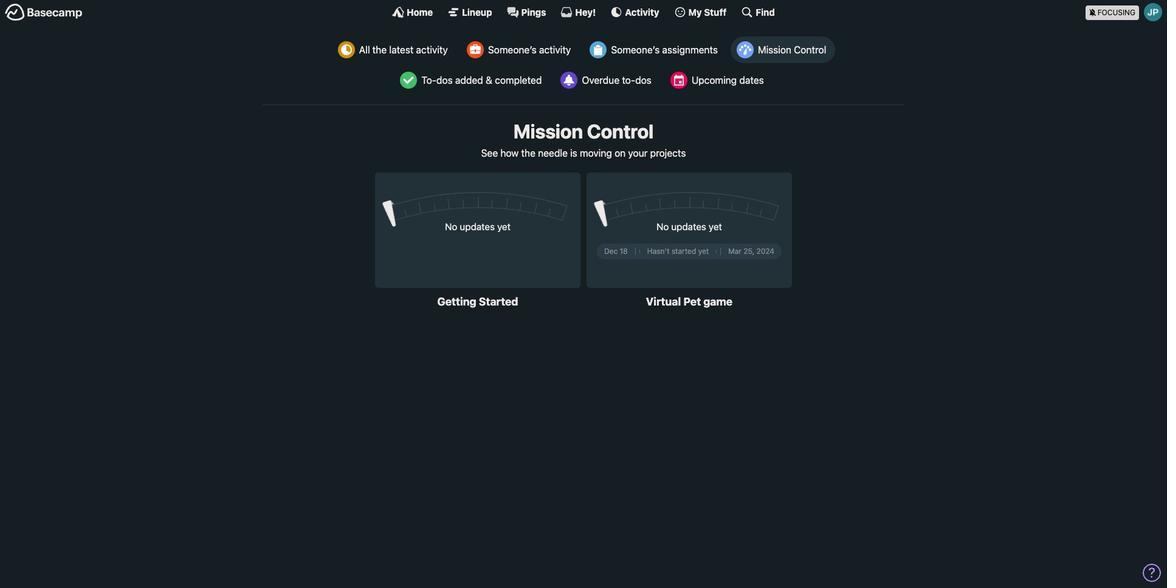 Task type: vqa. For each thing, say whether or not it's contained in the screenshot.
"When" to the right
no



Task type: describe. For each thing, give the bounding box(es) containing it.
someone's activity link
[[461, 36, 581, 63]]

getting
[[438, 295, 477, 308]]

upcoming dates link
[[665, 67, 774, 94]]

0 vertical spatial the
[[373, 44, 387, 55]]

mission control
[[758, 44, 827, 55]]

1 dos from the left
[[437, 75, 453, 86]]

getting started
[[438, 295, 519, 308]]

mission for mission control
[[758, 44, 792, 55]]

overdue to-dos
[[582, 75, 652, 86]]

&
[[486, 75, 493, 86]]

hasn't
[[648, 247, 670, 256]]

activity inside the someone's activity link
[[540, 44, 571, 55]]

2 dos from the left
[[636, 75, 652, 86]]

started
[[672, 247, 697, 256]]

home
[[407, 6, 433, 17]]

your
[[629, 148, 648, 159]]

see
[[482, 148, 498, 159]]

mar
[[729, 247, 742, 256]]

pings button
[[507, 6, 547, 18]]

assignments
[[663, 44, 718, 55]]

all the latest activity link
[[332, 36, 457, 63]]

virtual
[[647, 295, 681, 308]]

to-
[[422, 75, 437, 86]]

upcoming dates
[[692, 75, 764, 86]]

hey!
[[576, 6, 596, 17]]

activity link
[[611, 6, 660, 18]]

is
[[571, 148, 578, 159]]

to-
[[622, 75, 636, 86]]

someone's assignments link
[[584, 36, 727, 63]]

mar 25, 2024
[[729, 247, 775, 256]]

stuff
[[705, 6, 727, 17]]

lineup
[[462, 6, 492, 17]]

activity
[[626, 6, 660, 17]]

18
[[620, 247, 628, 256]]

someone's for someone's activity
[[488, 44, 537, 55]]

control for mission control see how the needle is moving on your projects
[[587, 120, 654, 143]]

main element
[[0, 0, 1168, 24]]

dec
[[605, 247, 618, 256]]

find button
[[742, 6, 776, 18]]



Task type: locate. For each thing, give the bounding box(es) containing it.
focusing
[[1098, 8, 1136, 17]]

2 activity from the left
[[540, 44, 571, 55]]

reports image
[[561, 72, 578, 89]]

someone's
[[488, 44, 537, 55], [612, 44, 660, 55]]

1 horizontal spatial someone's
[[612, 44, 660, 55]]

mission control link
[[731, 36, 836, 63]]

1 horizontal spatial dos
[[636, 75, 652, 86]]

how
[[501, 148, 519, 159]]

1 horizontal spatial the
[[522, 148, 536, 159]]

1 horizontal spatial activity
[[540, 44, 571, 55]]

yet
[[699, 247, 709, 256]]

to-dos added & completed link
[[394, 67, 551, 94]]

control
[[795, 44, 827, 55], [587, 120, 654, 143]]

0 horizontal spatial dos
[[437, 75, 453, 86]]

pet
[[684, 295, 701, 308]]

person report image
[[467, 41, 484, 58]]

todo image
[[400, 72, 417, 89]]

1 vertical spatial mission
[[514, 120, 583, 143]]

someone's up to-
[[612, 44, 660, 55]]

switch accounts image
[[5, 3, 83, 22]]

1 horizontal spatial mission
[[758, 44, 792, 55]]

overdue to-dos link
[[555, 67, 661, 94]]

projects
[[651, 148, 686, 159]]

mission inside mission control see how the needle is moving on your projects
[[514, 120, 583, 143]]

mission control image
[[737, 41, 754, 58]]

someone's for someone's assignments
[[612, 44, 660, 55]]

1 vertical spatial the
[[522, 148, 536, 159]]

my
[[689, 6, 702, 17]]

mission right mission control image
[[758, 44, 792, 55]]

all
[[359, 44, 370, 55]]

added
[[456, 75, 483, 86]]

activity up reports icon
[[540, 44, 571, 55]]

dec 18
[[605, 247, 628, 256]]

control inside mission control link
[[795, 44, 827, 55]]

the right all
[[373, 44, 387, 55]]

dos left added
[[437, 75, 453, 86]]

to-dos added & completed
[[422, 75, 542, 86]]

mission for mission control see how the needle is moving on your projects
[[514, 120, 583, 143]]

0 horizontal spatial activity
[[416, 44, 448, 55]]

mission
[[758, 44, 792, 55], [514, 120, 583, 143]]

the right how
[[522, 148, 536, 159]]

completed
[[495, 75, 542, 86]]

my stuff
[[689, 6, 727, 17]]

dos down someone's assignments "link"
[[636, 75, 652, 86]]

the inside mission control see how the needle is moving on your projects
[[522, 148, 536, 159]]

1 someone's from the left
[[488, 44, 537, 55]]

someone's assignments
[[612, 44, 718, 55]]

focusing button
[[1086, 0, 1168, 24]]

0 horizontal spatial the
[[373, 44, 387, 55]]

home link
[[392, 6, 433, 18]]

activity up to-
[[416, 44, 448, 55]]

assignment image
[[590, 41, 607, 58]]

started
[[479, 295, 519, 308]]

find
[[756, 6, 776, 17]]

lineup link
[[448, 6, 492, 18]]

my stuff button
[[674, 6, 727, 18]]

mission inside mission control link
[[758, 44, 792, 55]]

1 activity from the left
[[416, 44, 448, 55]]

1 vertical spatial control
[[587, 120, 654, 143]]

moving
[[580, 148, 613, 159]]

latest
[[390, 44, 414, 55]]

schedule image
[[671, 72, 688, 89]]

james peterson image
[[1145, 3, 1163, 21]]

dos
[[437, 75, 453, 86], [636, 75, 652, 86]]

needle
[[538, 148, 568, 159]]

1 horizontal spatial control
[[795, 44, 827, 55]]

pings
[[522, 6, 547, 17]]

virtual pet game
[[647, 295, 733, 308]]

on
[[615, 148, 626, 159]]

mission up needle
[[514, 120, 583, 143]]

0 horizontal spatial control
[[587, 120, 654, 143]]

25,
[[744, 247, 755, 256]]

activity inside all the latest activity link
[[416, 44, 448, 55]]

0 horizontal spatial mission
[[514, 120, 583, 143]]

0 vertical spatial mission
[[758, 44, 792, 55]]

mission control see how the needle is moving on your projects
[[482, 120, 686, 159]]

activity report image
[[338, 41, 355, 58]]

2 someone's from the left
[[612, 44, 660, 55]]

overdue
[[582, 75, 620, 86]]

control for mission control
[[795, 44, 827, 55]]

0 vertical spatial control
[[795, 44, 827, 55]]

hey! button
[[561, 6, 596, 18]]

upcoming
[[692, 75, 737, 86]]

dates
[[740, 75, 764, 86]]

getting started link
[[438, 295, 519, 308]]

game
[[704, 295, 733, 308]]

someone's inside "link"
[[612, 44, 660, 55]]

the
[[373, 44, 387, 55], [522, 148, 536, 159]]

0 horizontal spatial someone's
[[488, 44, 537, 55]]

virtual pet game link
[[647, 295, 733, 308]]

all the latest activity
[[359, 44, 448, 55]]

activity
[[416, 44, 448, 55], [540, 44, 571, 55]]

someone's activity
[[488, 44, 571, 55]]

someone's up the completed
[[488, 44, 537, 55]]

control inside mission control see how the needle is moving on your projects
[[587, 120, 654, 143]]

hasn't started yet
[[648, 247, 709, 256]]

2024
[[757, 247, 775, 256]]



